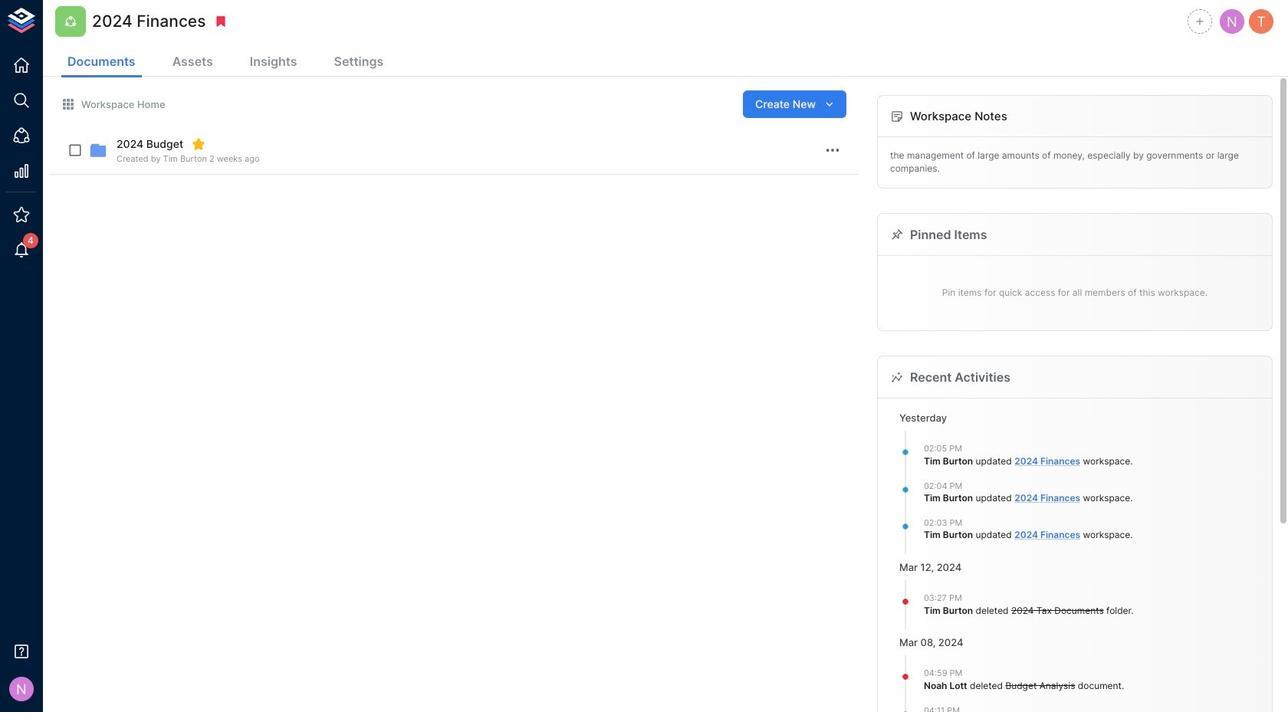 Task type: vqa. For each thing, say whether or not it's contained in the screenshot.
remove favorite icon
yes



Task type: locate. For each thing, give the bounding box(es) containing it.
remove bookmark image
[[214, 15, 228, 28]]



Task type: describe. For each thing, give the bounding box(es) containing it.
remove favorite image
[[192, 137, 206, 151]]



